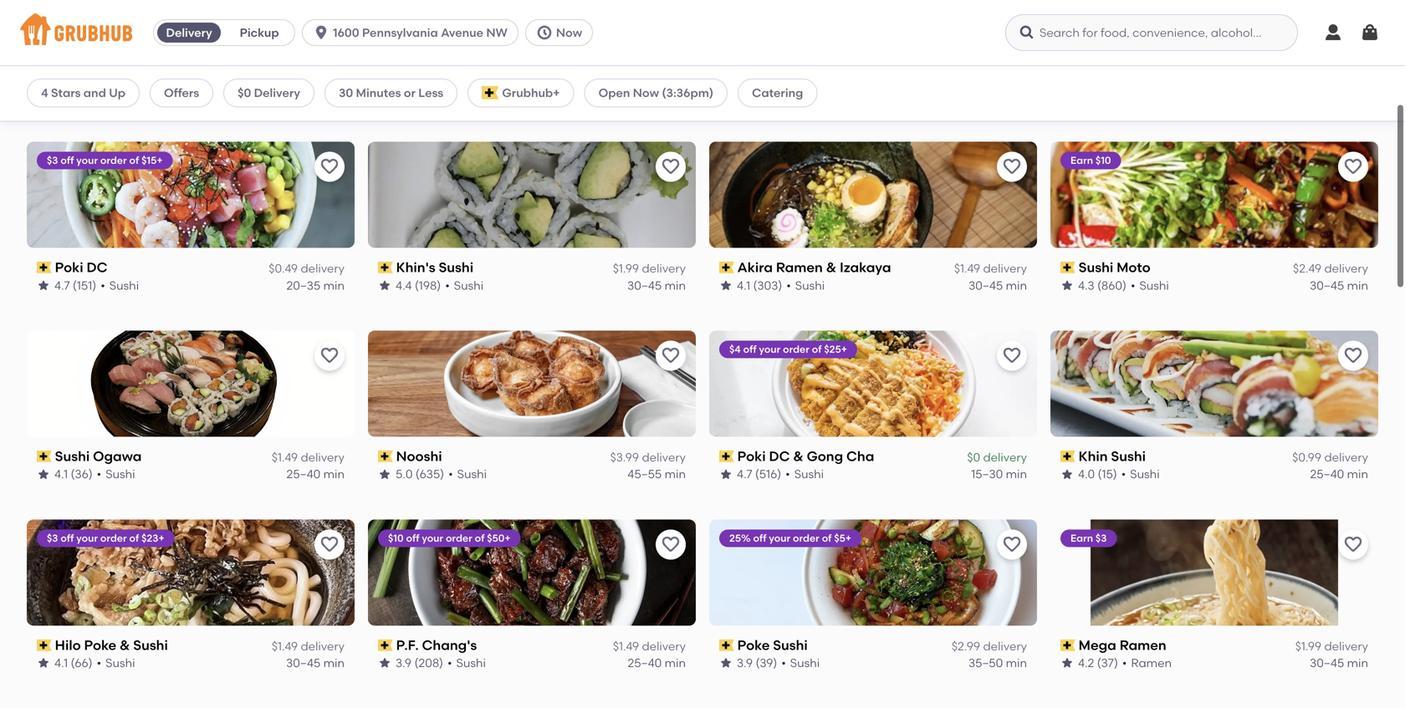 Task type: locate. For each thing, give the bounding box(es) containing it.
svg image inside "1600 pennsylvania avenue nw" button
[[313, 24, 330, 41]]

sushi down asian
[[798, 89, 827, 104]]

star icon image left 4.1 (66)
[[37, 657, 50, 670]]

of left $50+
[[475, 533, 485, 545]]

• ramen
[[1123, 657, 1172, 671]]

• sushi for poki dc & gong cha
[[786, 467, 824, 482]]

save this restaurant image
[[1002, 157, 1023, 177], [1344, 157, 1364, 177], [320, 346, 340, 366], [661, 346, 681, 366], [1344, 346, 1364, 366], [661, 535, 681, 555], [1344, 535, 1364, 555]]

0 horizontal spatial 3.9
[[396, 657, 412, 671]]

$0 for $0 delivery
[[238, 86, 251, 100]]

(36)
[[71, 467, 93, 482]]

0 vertical spatial dc
[[87, 260, 108, 276]]

off for p.f. chang's
[[406, 533, 420, 545]]

of left the $5+
[[822, 533, 832, 545]]

off right $4
[[744, 344, 757, 356]]

$0 for $0 delivery
[[968, 450, 981, 465]]

(originally
[[860, 71, 929, 87]]

star icon image left 4.7 (151) at the left top
[[37, 279, 50, 292]]

svg image inside the "now" "button"
[[536, 24, 553, 41]]

1 vertical spatial dc
[[769, 449, 790, 465]]

umi japanese cuisine
[[55, 71, 203, 87]]

1 horizontal spatial svg image
[[536, 24, 553, 41]]

• down japanese
[[111, 89, 116, 104]]

ramen up • ramen
[[1120, 638, 1167, 654]]

• sushi down umi japanese cuisine
[[111, 89, 150, 104]]

• down moto
[[1131, 278, 1136, 293]]

$0.99 delivery
[[1293, 450, 1369, 465]]

subscription pass image left mega
[[1061, 640, 1076, 652]]

khin sushi
[[1079, 449, 1146, 465]]

5.0 left (637)
[[396, 89, 413, 104]]

min
[[324, 89, 345, 104], [665, 89, 686, 104], [324, 278, 345, 293], [665, 278, 686, 293], [1006, 278, 1028, 293], [1348, 278, 1369, 293], [324, 467, 345, 482], [665, 467, 686, 482], [1006, 467, 1028, 482], [1348, 467, 1369, 482], [324, 657, 345, 671], [665, 657, 686, 671], [1006, 657, 1028, 671], [1348, 657, 1369, 671]]

2 vertical spatial $1.99 delivery
[[1296, 640, 1369, 654]]

2 horizontal spatial 25–40 min
[[1311, 467, 1369, 482]]

delivery for p.f. chang's
[[642, 640, 686, 654]]

0 horizontal spatial $2.49 delivery
[[611, 72, 686, 87]]

hilo poke & sushi logo image
[[27, 520, 355, 626]]

2 vertical spatial $1.99
[[1296, 640, 1322, 654]]

sushi down "khin's sushi"
[[454, 278, 484, 293]]

$1.49 delivery
[[955, 261, 1028, 276], [272, 450, 345, 465], [272, 640, 345, 654], [613, 640, 686, 654]]

earn for sushi moto
[[1071, 155, 1094, 167]]

3.9 (208)
[[396, 657, 443, 671]]

sushi down khin sushi
[[1131, 467, 1160, 482]]

1 vertical spatial 4.1
[[54, 467, 68, 482]]

star icon image left '4.0'
[[1061, 468, 1074, 481]]

subscription pass image up 30 minutes or less
[[378, 73, 393, 85]]

delivery for poki dc
[[301, 261, 345, 276]]

• right (151)
[[101, 278, 105, 293]]

star icon image for sushi moto
[[1061, 279, 1074, 292]]

1 3.9 from the left
[[396, 657, 412, 671]]

subscription pass image right the $3.99 delivery
[[720, 451, 734, 463]]

1 horizontal spatial $1.99
[[613, 261, 639, 276]]

sushi
[[396, 71, 431, 87], [120, 89, 150, 104], [456, 89, 486, 104], [798, 89, 827, 104], [439, 260, 474, 276], [1079, 260, 1114, 276], [109, 278, 139, 293], [454, 278, 484, 293], [796, 278, 825, 293], [1140, 278, 1170, 293], [55, 449, 90, 465], [1112, 449, 1146, 465], [106, 467, 135, 482], [457, 467, 487, 482], [795, 467, 824, 482], [1131, 467, 1160, 482], [133, 638, 168, 654], [773, 638, 808, 654], [106, 657, 135, 671], [456, 657, 486, 671], [791, 657, 820, 671]]

$1.49 for hilo poke & sushi
[[272, 640, 298, 654]]

4
[[41, 86, 48, 100]]

(3479)
[[73, 89, 107, 104]]

subscription pass image for sushi hachi
[[378, 73, 393, 85]]

cha
[[847, 449, 875, 465]]

2 5.0 from the top
[[396, 467, 413, 482]]

isshin asian bistro (originally wok and roll 18th st nw)
[[738, 71, 1098, 87]]

$3 down 4
[[47, 155, 58, 167]]

0 horizontal spatial 25–40
[[287, 467, 321, 482]]

poke
[[84, 638, 116, 654], [738, 638, 770, 654]]

1 horizontal spatial &
[[794, 449, 804, 465]]

your for poke sushi
[[769, 533, 791, 545]]

off down 4.1 (36)
[[61, 533, 74, 545]]

30–45 min for khin's sushi
[[628, 278, 686, 293]]

subscription pass image left khin's
[[378, 262, 393, 274]]

0 horizontal spatial svg image
[[1324, 23, 1344, 43]]

of left $25+
[[812, 344, 822, 356]]

sushi moto logo image
[[1051, 142, 1379, 248]]

1 vertical spatial $10
[[388, 533, 404, 545]]

• right (15)
[[1122, 467, 1127, 482]]

1 5.0 from the top
[[396, 89, 413, 104]]

$1.49 for akira ramen & izakaya
[[955, 261, 981, 276]]

sushi up (198)
[[439, 260, 474, 276]]

0 horizontal spatial $1.99
[[272, 72, 298, 87]]

25–40 for khin sushi
[[1311, 467, 1345, 482]]

3.9 (39)
[[737, 657, 778, 671]]

1 vertical spatial $0
[[968, 450, 981, 465]]

1 vertical spatial $2.49
[[1294, 261, 1322, 276]]

$0
[[238, 86, 251, 100], [968, 450, 981, 465]]

dc up (151)
[[87, 260, 108, 276]]

• sushi down akira ramen & izakaya
[[787, 278, 825, 293]]

poki up '4.7 (516)'
[[738, 449, 766, 465]]

30–45 min for akira ramen & izakaya
[[969, 278, 1028, 293]]

1 vertical spatial $1.99 delivery
[[613, 261, 686, 276]]

$4 off your order of $25+
[[730, 344, 848, 356]]

• right (516) on the right bottom of the page
[[786, 467, 791, 482]]

subscription pass image for khin sushi
[[1061, 451, 1076, 463]]

4.1 left (36)
[[54, 467, 68, 482]]

star icon image left 3.9 (39)
[[720, 657, 733, 670]]

subscription pass image for nooshi
[[378, 451, 393, 463]]

3 svg image from the left
[[1019, 24, 1036, 41]]

subscription pass image for mega ramen
[[1061, 640, 1076, 652]]

svg image right nw
[[536, 24, 553, 41]]

and
[[965, 71, 991, 87], [84, 86, 106, 100]]

1 horizontal spatial delivery
[[254, 86, 300, 100]]

25–40 min for p.f. chang's
[[628, 657, 686, 671]]

0 vertical spatial $2.49
[[611, 72, 639, 87]]

grubhub plus flag logo image
[[482, 86, 499, 100]]

$3 off your order of $23+
[[47, 533, 165, 545]]

1 horizontal spatial dc
[[769, 449, 790, 465]]

min for sushi hachi
[[665, 89, 686, 104]]

• right (37)
[[1123, 657, 1128, 671]]

(3:36pm)
[[662, 86, 714, 100]]

1 horizontal spatial $2.49 delivery
[[1294, 261, 1369, 276]]

• sushi down moto
[[1131, 278, 1170, 293]]

2 vertical spatial ramen
[[1132, 657, 1172, 671]]

2 horizontal spatial &
[[827, 260, 837, 276]]

of left the $23+
[[129, 533, 139, 545]]

5.0 for sushi hachi
[[396, 89, 413, 104]]

1 vertical spatial earn
[[1071, 533, 1094, 545]]

subscription pass image left isshin
[[720, 73, 734, 85]]

1 horizontal spatial svg image
[[1361, 23, 1381, 43]]

subscription pass image left poke sushi
[[720, 640, 734, 652]]

ramen
[[776, 260, 823, 276], [1120, 638, 1167, 654], [1132, 657, 1172, 671]]

izakaya
[[840, 260, 892, 276]]

• down chang's
[[448, 657, 452, 671]]

0 vertical spatial &
[[827, 260, 837, 276]]

star icon image for sushi hachi
[[378, 90, 392, 103]]

0 vertical spatial $2.49 delivery
[[611, 72, 686, 87]]

delivery for akira ramen & izakaya
[[984, 261, 1028, 276]]

hachi
[[434, 71, 474, 87]]

• for khin's sushi
[[445, 278, 450, 293]]

• sushi down ogawa
[[97, 467, 135, 482]]

(39)
[[756, 657, 778, 671]]

subscription pass image inside isshin asian bistro (originally wok and roll 18th st nw) link
[[720, 73, 734, 85]]

delivery for hilo poke & sushi
[[301, 640, 345, 654]]

sushi up (39) on the right bottom of the page
[[773, 638, 808, 654]]

4.4
[[396, 278, 412, 293]]

1 horizontal spatial $1.99 delivery
[[613, 261, 686, 276]]

delivery inside button
[[166, 26, 212, 40]]

• right (66)
[[97, 657, 101, 671]]

0 horizontal spatial &
[[120, 638, 130, 654]]

sushi down umi japanese cuisine
[[120, 89, 150, 104]]

0 horizontal spatial now
[[556, 26, 583, 40]]

0 vertical spatial ramen
[[776, 260, 823, 276]]

2 horizontal spatial svg image
[[1019, 24, 1036, 41]]

chang's
[[422, 638, 477, 654]]

45–55 min
[[628, 467, 686, 482]]

• down asian
[[789, 89, 794, 104]]

subscription pass image for hilo poke & sushi
[[37, 640, 52, 652]]

1 vertical spatial ramen
[[1120, 638, 1167, 654]]

1 horizontal spatial 3.9
[[737, 657, 753, 671]]

4.7
[[54, 89, 70, 104], [54, 278, 70, 293], [737, 467, 753, 482]]

0 horizontal spatial 25–40 min
[[287, 467, 345, 482]]

1 horizontal spatial $2.49
[[1294, 261, 1322, 276]]

$3 for poki dc
[[47, 155, 58, 167]]

subscription pass image
[[37, 73, 52, 85], [378, 73, 393, 85], [37, 451, 52, 463], [378, 451, 393, 463], [720, 451, 734, 463], [37, 640, 52, 652]]

min for akira ramen & izakaya
[[1006, 278, 1028, 293]]

1 vertical spatial delivery
[[254, 86, 300, 100]]

1 horizontal spatial 25–40 min
[[628, 657, 686, 671]]

$2.49 for sushi hachi
[[611, 72, 639, 87]]

star icon image left stars
[[37, 90, 50, 103]]

poki up 4.7 (151) at the left top
[[55, 260, 83, 276]]

your for hilo poke & sushi
[[76, 533, 98, 545]]

5.0 down nooshi
[[396, 467, 413, 482]]

your right 25%
[[769, 533, 791, 545]]

5.0
[[396, 89, 413, 104], [396, 467, 413, 482]]

save this restaurant button
[[315, 152, 345, 182], [656, 152, 686, 182], [997, 152, 1028, 182], [1339, 152, 1369, 182], [315, 341, 345, 371], [656, 341, 686, 371], [997, 341, 1028, 371], [1339, 341, 1369, 371], [315, 530, 345, 560], [656, 530, 686, 560], [997, 530, 1028, 560], [1339, 530, 1369, 560]]

subscription pass image for khin's sushi
[[378, 262, 393, 274]]

subscription pass image for sushi ogawa
[[37, 451, 52, 463]]

$2.49
[[611, 72, 639, 87], [1294, 261, 1322, 276]]

$1.49 delivery for akira ramen & izakaya
[[955, 261, 1028, 276]]

$1.99 for mega ramen
[[1296, 640, 1322, 654]]

catering
[[752, 86, 804, 100]]

save this restaurant image for poki dc
[[320, 157, 340, 177]]

0 vertical spatial $1.99
[[272, 72, 298, 87]]

of for poki dc & gong cha
[[812, 344, 822, 356]]

&
[[827, 260, 837, 276], [794, 449, 804, 465], [120, 638, 130, 654]]

$50+
[[487, 533, 511, 545]]

30 minutes or less
[[339, 86, 444, 100]]

1 horizontal spatial $0
[[968, 450, 981, 465]]

4.1 down akira
[[737, 278, 751, 293]]

min for khin's sushi
[[665, 278, 686, 293]]

1 earn from the top
[[1071, 155, 1094, 167]]

sushi down akira ramen & izakaya
[[796, 278, 825, 293]]

$1.49
[[955, 261, 981, 276], [272, 450, 298, 465], [272, 640, 298, 654], [613, 640, 639, 654]]

poki dc
[[55, 260, 108, 276]]

• right (36)
[[97, 467, 101, 482]]

2 horizontal spatial $1.99
[[1296, 640, 1322, 654]]

0 horizontal spatial $1.99 delivery
[[272, 72, 345, 87]]

2 vertical spatial 4.7
[[737, 467, 753, 482]]

delivery
[[166, 26, 212, 40], [254, 86, 300, 100]]

poki
[[55, 260, 83, 276], [738, 449, 766, 465]]

sushi up (15)
[[1112, 449, 1146, 465]]

2 vertical spatial &
[[120, 638, 130, 654]]

5.0 (635)
[[396, 467, 444, 482]]

0 vertical spatial earn
[[1071, 155, 1094, 167]]

$1.49 for sushi ogawa
[[272, 450, 298, 465]]

$0 down pickup button
[[238, 86, 251, 100]]

1 vertical spatial $2.49 delivery
[[1294, 261, 1369, 276]]

star icon image for poki dc
[[37, 279, 50, 292]]

now up grubhub+
[[556, 26, 583, 40]]

1 vertical spatial poki
[[738, 449, 766, 465]]

0 vertical spatial 4.1
[[737, 278, 751, 293]]

of for p.f. chang's
[[475, 533, 485, 545]]

20–35 min
[[287, 278, 345, 293]]

Search for food, convenience, alcohol... search field
[[1006, 14, 1299, 51]]

3.9 left (39) on the right bottom of the page
[[737, 657, 753, 671]]

30–45 min for hilo poke & sushi
[[286, 657, 345, 671]]

star icon image left '4.7 (516)'
[[720, 468, 733, 481]]

subscription pass image left p.f.
[[378, 640, 393, 652]]

delivery for nooshi
[[642, 450, 686, 465]]

star icon image left '4.4'
[[378, 279, 392, 292]]

• right (198)
[[445, 278, 450, 293]]

1 horizontal spatial poke
[[738, 638, 770, 654]]

sushi up 4.3 (860)
[[1079, 260, 1114, 276]]

star icon image left 4.2
[[1061, 657, 1074, 670]]

1 vertical spatial now
[[633, 86, 659, 100]]

30–45 for umi japanese cuisine
[[286, 89, 321, 104]]

30–45 for akira ramen & izakaya
[[969, 278, 1004, 293]]

poke sushi
[[738, 638, 808, 654]]

2 vertical spatial 4.1
[[54, 657, 68, 671]]

now inside the "now" "button"
[[556, 26, 583, 40]]

nooshi
[[396, 449, 442, 465]]

star icon image left or
[[378, 90, 392, 103]]

0 vertical spatial 5.0
[[396, 89, 413, 104]]

star icon image left 3.9 (208)
[[378, 657, 392, 670]]

mega ramen
[[1079, 638, 1167, 654]]

$3 for hilo poke & sushi
[[47, 533, 58, 545]]

now
[[556, 26, 583, 40], [633, 86, 659, 100]]

of
[[129, 155, 139, 167], [812, 344, 822, 356], [129, 533, 139, 545], [475, 533, 485, 545], [822, 533, 832, 545]]

4.7 left (516) on the right bottom of the page
[[737, 467, 753, 482]]

$3.99 delivery
[[611, 450, 686, 465]]

• sushi down poke sushi
[[782, 657, 820, 671]]

pennsylvania
[[362, 26, 438, 40]]

star icon image left 4.1 (36)
[[37, 468, 50, 481]]

hilo
[[55, 638, 81, 654]]

• for mega ramen
[[1123, 657, 1128, 671]]

1 horizontal spatial and
[[965, 71, 991, 87]]

$2.49 delivery for sushi hachi
[[611, 72, 686, 87]]

star icon image for poke sushi
[[720, 657, 733, 670]]

4.1
[[737, 278, 751, 293], [54, 467, 68, 482], [54, 657, 68, 671]]

0 horizontal spatial dc
[[87, 260, 108, 276]]

• down the hachi
[[448, 89, 452, 104]]

0 vertical spatial $1.99 delivery
[[272, 72, 345, 87]]

2 horizontal spatial $1.99 delivery
[[1296, 640, 1369, 654]]

$2.99 delivery
[[952, 640, 1028, 654]]

sushi ogawa
[[55, 449, 142, 465]]

0 vertical spatial poki
[[55, 260, 83, 276]]

subscription pass image left akira
[[720, 262, 734, 274]]

subscription pass image for poki dc
[[37, 262, 52, 274]]

4 stars and up
[[41, 86, 126, 100]]

• sushi down hilo poke & sushi
[[97, 657, 135, 671]]

1 horizontal spatial 25–40
[[628, 657, 662, 671]]

• sushi for poke sushi
[[782, 657, 820, 671]]

subscription pass image left sushi moto
[[1061, 262, 1076, 274]]

2 3.9 from the left
[[737, 657, 753, 671]]

isshin asian bistro (originally wok and roll 18th st nw) link
[[720, 69, 1098, 88]]

• sushi for akira ramen & izakaya
[[787, 278, 825, 293]]

japanese
[[85, 71, 151, 87]]

save this restaurant image
[[320, 157, 340, 177], [661, 157, 681, 177], [1002, 346, 1023, 366], [320, 535, 340, 555], [1002, 535, 1023, 555]]

0 vertical spatial now
[[556, 26, 583, 40]]

poke up (66)
[[84, 638, 116, 654]]

subscription pass image
[[720, 73, 734, 85], [37, 262, 52, 274], [378, 262, 393, 274], [720, 262, 734, 274], [1061, 262, 1076, 274], [1061, 451, 1076, 463], [378, 640, 393, 652], [720, 640, 734, 652], [1061, 640, 1076, 652]]

now right the open
[[633, 86, 659, 100]]

0 vertical spatial 4.7
[[54, 89, 70, 104]]

order for poki dc & gong cha
[[783, 344, 810, 356]]

$1.99 delivery for khin's sushi
[[613, 261, 686, 276]]

4.1 for sushi ogawa
[[54, 467, 68, 482]]

$1.99
[[272, 72, 298, 87], [613, 261, 639, 276], [1296, 640, 1322, 654]]

delivery for sushi moto
[[1325, 261, 1369, 276]]

star icon image left 5.0 (635)
[[378, 468, 392, 481]]

pickup
[[240, 26, 279, 40]]

$1.99 delivery
[[272, 72, 345, 87], [613, 261, 686, 276], [1296, 640, 1369, 654]]

delivery for poki dc & gong cha
[[984, 450, 1028, 465]]

2 poke from the left
[[738, 638, 770, 654]]

$0 up the 15–30
[[968, 450, 981, 465]]

0 vertical spatial delivery
[[166, 26, 212, 40]]

• sushi for hilo poke & sushi
[[97, 657, 135, 671]]

(208)
[[415, 657, 443, 671]]

off for poke sushi
[[754, 533, 767, 545]]

$3.99
[[611, 450, 639, 465]]

order left the $23+
[[100, 533, 127, 545]]

0 horizontal spatial $2.49
[[611, 72, 639, 87]]

khin's sushi logo image
[[368, 142, 696, 248]]

sushi moto
[[1079, 260, 1151, 276]]

0 vertical spatial $0
[[238, 86, 251, 100]]

svg image up 18th
[[1019, 24, 1036, 41]]

star icon image left 4.1 (303)
[[720, 279, 733, 292]]

0 horizontal spatial $0
[[238, 86, 251, 100]]

1 horizontal spatial $10
[[1096, 155, 1112, 167]]

sushi down moto
[[1140, 278, 1170, 293]]

1 vertical spatial &
[[794, 449, 804, 465]]

• right (303)
[[787, 278, 791, 293]]

p.f.
[[396, 638, 419, 654]]

• for sushi hachi
[[448, 89, 452, 104]]

star icon image for akira ramen & izakaya
[[720, 279, 733, 292]]

2 horizontal spatial 25–40
[[1311, 467, 1345, 482]]

min for poki dc
[[324, 278, 345, 293]]

• for sushi moto
[[1131, 278, 1136, 293]]

30–45
[[286, 89, 321, 104], [628, 89, 662, 104], [628, 278, 662, 293], [969, 278, 1004, 293], [1311, 278, 1345, 293], [286, 657, 321, 671], [1311, 657, 1345, 671]]

2 svg image from the left
[[536, 24, 553, 41]]

and left the roll
[[965, 71, 991, 87]]

1 vertical spatial $1.99
[[613, 261, 639, 276]]

0 horizontal spatial delivery
[[166, 26, 212, 40]]

star icon image
[[37, 90, 50, 103], [378, 90, 392, 103], [720, 90, 733, 103], [37, 279, 50, 292], [378, 279, 392, 292], [720, 279, 733, 292], [1061, 279, 1074, 292], [37, 468, 50, 481], [378, 468, 392, 481], [720, 468, 733, 481], [1061, 468, 1074, 481], [37, 657, 50, 670], [378, 657, 392, 670], [720, 657, 733, 670], [1061, 657, 1074, 670]]

4.1 down hilo
[[54, 657, 68, 671]]

dc
[[87, 260, 108, 276], [769, 449, 790, 465]]

your down (635)
[[422, 533, 444, 545]]

up
[[109, 86, 126, 100]]

your for poki dc
[[76, 155, 98, 167]]

ramen up (303)
[[776, 260, 823, 276]]

1 svg image from the left
[[313, 24, 330, 41]]

delivery down pickup
[[254, 86, 300, 100]]

subscription pass image for umi japanese cuisine
[[37, 73, 52, 85]]

0 horizontal spatial poke
[[84, 638, 116, 654]]

your down (3479)
[[76, 155, 98, 167]]

1 horizontal spatial now
[[633, 86, 659, 100]]

subscription pass image up 4
[[37, 73, 52, 85]]

30–45 min for sushi hachi
[[628, 89, 686, 104]]

svg image for now
[[536, 24, 553, 41]]

svg image left 1600 in the top left of the page
[[313, 24, 330, 41]]

star icon image for sushi ogawa
[[37, 468, 50, 481]]

sushi ogawa logo image
[[27, 331, 355, 437]]

off right 25%
[[754, 533, 767, 545]]

and left up
[[84, 86, 106, 100]]

• sushi right (15)
[[1122, 467, 1160, 482]]

0 horizontal spatial poki
[[55, 260, 83, 276]]

delivery for mega ramen
[[1325, 640, 1369, 654]]

2 earn from the top
[[1071, 533, 1094, 545]]

svg image
[[313, 24, 330, 41], [536, 24, 553, 41], [1019, 24, 1036, 41]]

18th
[[1022, 71, 1049, 87]]

dc up (516) on the right bottom of the page
[[769, 449, 790, 465]]

1 vertical spatial 5.0
[[396, 467, 413, 482]]

• for nooshi
[[449, 467, 453, 482]]

poke up 3.9 (39)
[[738, 638, 770, 654]]

& for sushi
[[120, 638, 130, 654]]

1 vertical spatial 4.7
[[54, 278, 70, 293]]

svg image
[[1324, 23, 1344, 43], [1361, 23, 1381, 43]]

• sushi down the hachi
[[448, 89, 486, 104]]

•
[[111, 89, 116, 104], [448, 89, 452, 104], [789, 89, 794, 104], [101, 278, 105, 293], [445, 278, 450, 293], [787, 278, 791, 293], [1131, 278, 1136, 293], [97, 467, 101, 482], [449, 467, 453, 482], [786, 467, 791, 482], [1122, 467, 1127, 482], [97, 657, 101, 671], [448, 657, 452, 671], [782, 657, 786, 671], [1123, 657, 1128, 671]]

0 horizontal spatial svg image
[[313, 24, 330, 41]]

subscription pass image for poke sushi
[[720, 640, 734, 652]]

• sushi right (635)
[[449, 467, 487, 482]]

1600
[[333, 26, 359, 40]]

• sushi
[[111, 89, 150, 104], [448, 89, 486, 104], [789, 89, 827, 104], [101, 278, 139, 293], [445, 278, 484, 293], [787, 278, 825, 293], [1131, 278, 1170, 293], [97, 467, 135, 482], [449, 467, 487, 482], [786, 467, 824, 482], [1122, 467, 1160, 482], [97, 657, 135, 671], [448, 657, 486, 671], [782, 657, 820, 671]]

1 horizontal spatial poki
[[738, 449, 766, 465]]

svg image for 1600 pennsylvania avenue nw
[[313, 24, 330, 41]]

save this restaurant image for poki dc & gong cha
[[1002, 346, 1023, 366]]



Task type: describe. For each thing, give the bounding box(es) containing it.
st
[[1052, 71, 1065, 87]]

delivery for khin's sushi
[[642, 261, 686, 276]]

star icon image for umi japanese cuisine
[[37, 90, 50, 103]]

1 svg image from the left
[[1324, 23, 1344, 43]]

poki for poki dc & gong cha
[[738, 449, 766, 465]]

sushi down poki dc & gong cha
[[795, 467, 824, 482]]

less
[[419, 86, 444, 100]]

poke sushi logo image
[[710, 520, 1038, 626]]

poki dc & gong cha
[[738, 449, 875, 465]]

min for mega ramen
[[1348, 657, 1369, 671]]

25–40 for p.f. chang's
[[628, 657, 662, 671]]

isshin
[[738, 71, 775, 87]]

4.0 (15)
[[1079, 467, 1118, 482]]

pickup button
[[224, 19, 295, 46]]

30–45 for sushi moto
[[1311, 278, 1345, 293]]

$23+
[[142, 533, 165, 545]]

khin
[[1079, 449, 1108, 465]]

main navigation navigation
[[0, 0, 1406, 66]]

sushi down chang's
[[456, 657, 486, 671]]

cuisine
[[154, 71, 203, 87]]

(637)
[[416, 89, 444, 104]]

(860)
[[1098, 278, 1127, 293]]

min for p.f. chang's
[[665, 657, 686, 671]]

hilo poke & sushi
[[55, 638, 168, 654]]

4.2 (37)
[[1079, 657, 1119, 671]]

• for khin sushi
[[1122, 467, 1127, 482]]

min for hilo poke & sushi
[[324, 657, 345, 671]]

nw
[[486, 26, 508, 40]]

star icon image for nooshi
[[378, 468, 392, 481]]

5.0 (637)
[[396, 89, 444, 104]]

30–45 for sushi hachi
[[628, 89, 662, 104]]

• sushi for p.f. chang's
[[448, 657, 486, 671]]

delivery for khin sushi
[[1325, 450, 1369, 465]]

poki dc & gong cha logo image
[[710, 331, 1038, 437]]

poki for poki dc
[[55, 260, 83, 276]]

25–40 for sushi ogawa
[[287, 467, 321, 482]]

$2.99
[[952, 640, 981, 654]]

• for p.f. chang's
[[448, 657, 452, 671]]

p.f. chang's  logo image
[[368, 520, 696, 626]]

your for poki dc & gong cha
[[759, 344, 781, 356]]

dc for poki dc
[[87, 260, 108, 276]]

umi
[[55, 71, 81, 87]]

sushi down poke sushi
[[791, 657, 820, 671]]

of for hilo poke & sushi
[[129, 533, 139, 545]]

your for p.f. chang's
[[422, 533, 444, 545]]

star icon image for hilo poke & sushi
[[37, 657, 50, 670]]

3.9 for p.f. chang's
[[396, 657, 412, 671]]

$1.49 for p.f. chang's
[[613, 640, 639, 654]]

$0.99
[[1293, 450, 1322, 465]]

(303)
[[754, 278, 783, 293]]

1600 pennsylvania avenue nw button
[[302, 19, 525, 46]]

4.7 for umi japanese cuisine
[[54, 89, 70, 104]]

star icon image for khin's sushi
[[378, 279, 392, 292]]

$10 off your order of $50+
[[388, 533, 511, 545]]

(836)
[[756, 89, 785, 104]]

0 horizontal spatial $10
[[388, 533, 404, 545]]

roll
[[994, 71, 1018, 87]]

of for poke sushi
[[822, 533, 832, 545]]

delivery for sushi hachi
[[642, 72, 686, 87]]

$1.99 for umi japanese cuisine
[[272, 72, 298, 87]]

$2.49 for sushi moto
[[1294, 261, 1322, 276]]

0 horizontal spatial and
[[84, 86, 106, 100]]

delivery for sushi ogawa
[[301, 450, 345, 465]]

off for poki dc & gong cha
[[744, 344, 757, 356]]

4.7 (3479)
[[54, 89, 107, 104]]

sushi right (151)
[[109, 278, 139, 293]]

stars
[[51, 86, 81, 100]]

4.7 (516)
[[737, 467, 782, 482]]

avenue
[[441, 26, 484, 40]]

sushi up 4.1 (36)
[[55, 449, 90, 465]]

save this restaurant image for hilo poke & sushi
[[320, 535, 340, 555]]

4.3 (860)
[[1079, 278, 1127, 293]]

star icon image for mega ramen
[[1061, 657, 1074, 670]]

$1.99 delivery for umi japanese cuisine
[[272, 72, 345, 87]]

delivery for umi japanese cuisine
[[301, 72, 345, 87]]

min for khin sushi
[[1348, 467, 1369, 482]]

4.7 for poki dc & gong cha
[[737, 467, 753, 482]]

sushi up 5.0 (637)
[[396, 71, 431, 87]]

• sushi down asian
[[789, 89, 827, 104]]

30–45 for mega ramen
[[1311, 657, 1345, 671]]

$1.49 delivery for hilo poke & sushi
[[272, 640, 345, 654]]

delivery button
[[154, 19, 224, 46]]

earn for mega ramen
[[1071, 533, 1094, 545]]

or
[[404, 86, 416, 100]]

• for sushi ogawa
[[97, 467, 101, 482]]

4.9 (836)
[[737, 89, 785, 104]]

30–45 min for umi japanese cuisine
[[286, 89, 345, 104]]

open
[[599, 86, 630, 100]]

sushi down ogawa
[[106, 467, 135, 482]]

35–50
[[969, 657, 1004, 671]]

off for hilo poke & sushi
[[61, 533, 74, 545]]

nooshi logo image
[[368, 331, 696, 437]]

min for poki dc & gong cha
[[1006, 467, 1028, 482]]

• sushi for poki dc
[[101, 278, 139, 293]]

wok
[[932, 71, 961, 87]]

order for p.f. chang's
[[446, 533, 473, 545]]

akira ramen & izakaya logo image
[[710, 142, 1038, 248]]

ramen for mega
[[1120, 638, 1167, 654]]

subscription pass image for p.f. chang's
[[378, 640, 393, 652]]

4.7 (151)
[[54, 278, 96, 293]]

(66)
[[71, 657, 93, 671]]

sushi right hilo
[[133, 638, 168, 654]]

2 svg image from the left
[[1361, 23, 1381, 43]]

sushi down the hachi
[[456, 89, 486, 104]]

• sushi for sushi ogawa
[[97, 467, 135, 482]]

$0.49 delivery
[[269, 261, 345, 276]]

(516)
[[756, 467, 782, 482]]

0 vertical spatial $10
[[1096, 155, 1112, 167]]

of for poki dc
[[129, 155, 139, 167]]

25% off your order of $5+
[[730, 533, 852, 545]]

mega
[[1079, 638, 1117, 654]]

30–45 for khin's sushi
[[628, 278, 662, 293]]

• sushi for khin sushi
[[1122, 467, 1160, 482]]

nw)
[[1068, 71, 1098, 87]]

sushi hachi
[[396, 71, 474, 87]]

offers
[[164, 86, 199, 100]]

open now (3:36pm)
[[599, 86, 714, 100]]

mega ramen logo image
[[1051, 520, 1379, 626]]

sushi down hilo poke & sushi
[[106, 657, 135, 671]]

minutes
[[356, 86, 401, 100]]

45–55
[[628, 467, 662, 482]]

off for poki dc
[[61, 155, 74, 167]]

gong
[[807, 449, 844, 465]]

35–50 min
[[969, 657, 1028, 671]]

$0 delivery
[[968, 450, 1028, 465]]

min for sushi moto
[[1348, 278, 1369, 293]]

4.3
[[1079, 278, 1095, 293]]

subscription pass image for poki dc & gong cha
[[720, 451, 734, 463]]

30–45 for hilo poke & sushi
[[286, 657, 321, 671]]

min for nooshi
[[665, 467, 686, 482]]

ogawa
[[93, 449, 142, 465]]

$15+
[[142, 155, 163, 167]]

• sushi for khin's sushi
[[445, 278, 484, 293]]

4.9
[[737, 89, 753, 104]]

earn $10
[[1071, 155, 1112, 167]]

$1.49 delivery for p.f. chang's
[[613, 640, 686, 654]]

• sushi for nooshi
[[449, 467, 487, 482]]

$1.99 for khin's sushi
[[613, 261, 639, 276]]

1600 pennsylvania avenue nw
[[333, 26, 508, 40]]

delivery for poke sushi
[[984, 640, 1028, 654]]

asian
[[778, 71, 816, 87]]

4.2
[[1079, 657, 1095, 671]]

25%
[[730, 533, 751, 545]]

dc for poki dc & gong cha
[[769, 449, 790, 465]]

4.1 for akira ramen & izakaya
[[737, 278, 751, 293]]

khin sushi  logo image
[[1051, 331, 1379, 437]]

moto
[[1117, 260, 1151, 276]]

$1.49 delivery for sushi ogawa
[[272, 450, 345, 465]]

(15)
[[1098, 467, 1118, 482]]

save this restaurant image for poke sushi
[[1002, 535, 1023, 555]]

poki dc logo image
[[27, 142, 355, 248]]

4.1 (303)
[[737, 278, 783, 293]]

$3 off your order of $15+
[[47, 155, 163, 167]]

1 poke from the left
[[84, 638, 116, 654]]

star icon image left 4.9
[[720, 90, 733, 103]]

30–45 min for sushi moto
[[1311, 278, 1369, 293]]

15–30
[[972, 467, 1004, 482]]

$3 down 4.0 (15)
[[1096, 533, 1107, 545]]

(198)
[[415, 278, 441, 293]]

4.1 (36)
[[54, 467, 93, 482]]

$0.49
[[269, 261, 298, 276]]

$2.49 delivery for sushi moto
[[1294, 261, 1369, 276]]

order for poki dc
[[100, 155, 127, 167]]

subscription pass image for akira ramen & izakaya
[[720, 262, 734, 274]]

subscription pass image for sushi moto
[[1061, 262, 1076, 274]]

grubhub+
[[502, 86, 560, 100]]

khin's
[[396, 260, 436, 276]]

sushi right (635)
[[457, 467, 487, 482]]

4.1 (66)
[[54, 657, 93, 671]]

min for umi japanese cuisine
[[324, 89, 345, 104]]

20–35
[[287, 278, 321, 293]]

khin's sushi
[[396, 260, 474, 276]]

• for umi japanese cuisine
[[111, 89, 116, 104]]

4.4 (198)
[[396, 278, 441, 293]]



Task type: vqa. For each thing, say whether or not it's contained in the screenshot.
Hilo Poke & Sushi delivery
yes



